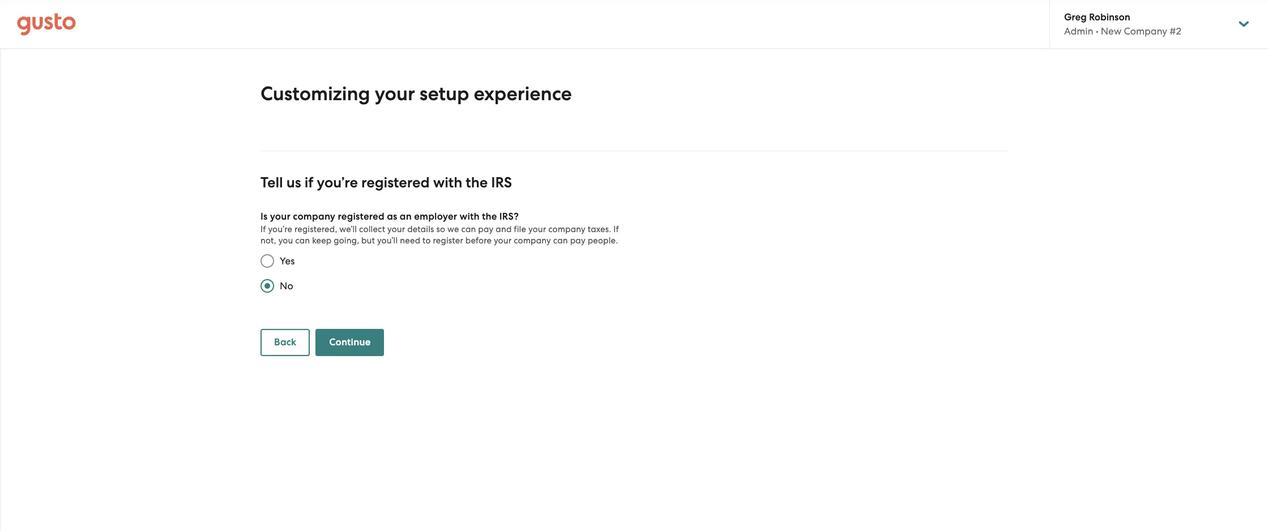 Task type: vqa. For each thing, say whether or not it's contained in the screenshot.
THE AND
yes



Task type: describe. For each thing, give the bounding box(es) containing it.
as
[[387, 211, 398, 223]]

irs?
[[500, 211, 519, 223]]

1 horizontal spatial pay
[[570, 236, 586, 246]]

no
[[280, 281, 293, 292]]

we
[[448, 224, 459, 235]]

we'll
[[340, 224, 357, 235]]

you
[[279, 236, 293, 246]]

people.
[[588, 236, 618, 246]]

details
[[408, 224, 434, 235]]

2 vertical spatial company
[[514, 236, 551, 246]]

is your company registered as an employer with the irs? if you're registered, we'll collect your details so we can pay and file your company taxes. if not, you can keep going, but you'll need to register before your company can pay people.
[[261, 211, 619, 246]]

going,
[[334, 236, 359, 246]]

your down as
[[388, 224, 405, 235]]

the inside is your company registered as an employer with the irs? if you're registered, we'll collect your details so we can pay and file your company taxes. if not, you can keep going, but you'll need to register before your company can pay people.
[[482, 211, 497, 223]]

irs
[[491, 174, 512, 192]]

0 vertical spatial the
[[466, 174, 488, 192]]

to
[[423, 236, 431, 246]]

customizing your setup experience
[[261, 82, 572, 105]]

before
[[466, 236, 492, 246]]

registered,
[[295, 224, 337, 235]]

2 if from the left
[[614, 224, 619, 235]]

with inside is your company registered as an employer with the irs? if you're registered, we'll collect your details so we can pay and file your company taxes. if not, you can keep going, but you'll need to register before your company can pay people.
[[460, 211, 480, 223]]

an
[[400, 211, 412, 223]]

employer
[[414, 211, 458, 223]]

collect
[[359, 224, 385, 235]]

you'll
[[377, 236, 398, 246]]

your right is
[[270, 211, 291, 223]]

new
[[1102, 26, 1122, 37]]

1 vertical spatial company
[[549, 224, 586, 235]]

greg robinson admin • new company #2
[[1065, 11, 1182, 37]]

you're inside is your company registered as an employer with the irs? if you're registered, we'll collect your details so we can pay and file your company taxes. if not, you can keep going, but you'll need to register before your company can pay people.
[[268, 224, 292, 235]]

•
[[1096, 26, 1099, 37]]

file
[[514, 224, 527, 235]]

your right file at the top
[[529, 224, 546, 235]]

us
[[287, 174, 301, 192]]

back
[[274, 337, 297, 349]]

tell
[[261, 174, 283, 192]]

tell us if you're registered with the irs
[[261, 174, 512, 192]]

2 horizontal spatial can
[[554, 236, 568, 246]]

yes
[[280, 256, 295, 267]]

1 horizontal spatial you're
[[317, 174, 358, 192]]

register
[[433, 236, 464, 246]]

0 vertical spatial company
[[293, 211, 336, 223]]

continue button
[[316, 329, 384, 356]]

not,
[[261, 236, 276, 246]]

and
[[496, 224, 512, 235]]

so
[[437, 224, 446, 235]]

admin
[[1065, 26, 1094, 37]]



Task type: locate. For each thing, give the bounding box(es) containing it.
back button
[[261, 329, 310, 356]]

can left people.
[[554, 236, 568, 246]]

0 horizontal spatial can
[[295, 236, 310, 246]]

you're right the if
[[317, 174, 358, 192]]

the left irs
[[466, 174, 488, 192]]

with up before
[[460, 211, 480, 223]]

your down and
[[494, 236, 512, 246]]

registered inside is your company registered as an employer with the irs? if you're registered, we'll collect your details so we can pay and file your company taxes. if not, you can keep going, but you'll need to register before your company can pay people.
[[338, 211, 385, 223]]

0 vertical spatial pay
[[478, 224, 494, 235]]

setup
[[420, 82, 469, 105]]

greg
[[1065, 11, 1087, 23]]

company
[[293, 211, 336, 223], [549, 224, 586, 235], [514, 236, 551, 246]]

keep
[[312, 236, 332, 246]]

you're
[[317, 174, 358, 192], [268, 224, 292, 235]]

robinson
[[1090, 11, 1131, 23]]

your left setup
[[375, 82, 415, 105]]

0 horizontal spatial pay
[[478, 224, 494, 235]]

No radio
[[255, 274, 280, 299]]

1 vertical spatial registered
[[338, 211, 385, 223]]

your
[[375, 82, 415, 105], [270, 211, 291, 223], [388, 224, 405, 235], [529, 224, 546, 235], [494, 236, 512, 246]]

0 vertical spatial registered
[[362, 174, 430, 192]]

1 vertical spatial you're
[[268, 224, 292, 235]]

1 if from the left
[[261, 224, 266, 235]]

1 horizontal spatial can
[[462, 224, 476, 235]]

can up before
[[462, 224, 476, 235]]

Yes radio
[[255, 249, 280, 274]]

if right taxes.
[[614, 224, 619, 235]]

experience
[[474, 82, 572, 105]]

continue
[[329, 337, 371, 349]]

you're up you
[[268, 224, 292, 235]]

taxes.
[[588, 224, 612, 235]]

the up and
[[482, 211, 497, 223]]

is
[[261, 211, 268, 223]]

company down file at the top
[[514, 236, 551, 246]]

home image
[[17, 13, 76, 35]]

1 vertical spatial with
[[460, 211, 480, 223]]

with
[[433, 174, 463, 192], [460, 211, 480, 223]]

#2
[[1170, 26, 1182, 37]]

0 vertical spatial you're
[[317, 174, 358, 192]]

registered
[[362, 174, 430, 192], [338, 211, 385, 223]]

company
[[1125, 26, 1168, 37]]

0 vertical spatial with
[[433, 174, 463, 192]]

pay up before
[[478, 224, 494, 235]]

but
[[362, 236, 375, 246]]

customizing
[[261, 82, 370, 105]]

registered up as
[[362, 174, 430, 192]]

can
[[462, 224, 476, 235], [295, 236, 310, 246], [554, 236, 568, 246]]

the
[[466, 174, 488, 192], [482, 211, 497, 223]]

pay
[[478, 224, 494, 235], [570, 236, 586, 246]]

need
[[400, 236, 421, 246]]

can right you
[[295, 236, 310, 246]]

0 horizontal spatial you're
[[268, 224, 292, 235]]

company up registered,
[[293, 211, 336, 223]]

if
[[261, 224, 266, 235], [614, 224, 619, 235]]

if up not,
[[261, 224, 266, 235]]

1 vertical spatial the
[[482, 211, 497, 223]]

pay left people.
[[570, 236, 586, 246]]

company left taxes.
[[549, 224, 586, 235]]

0 horizontal spatial if
[[261, 224, 266, 235]]

1 horizontal spatial if
[[614, 224, 619, 235]]

if
[[305, 174, 314, 192]]

1 vertical spatial pay
[[570, 236, 586, 246]]

registered up collect
[[338, 211, 385, 223]]

with up employer
[[433, 174, 463, 192]]



